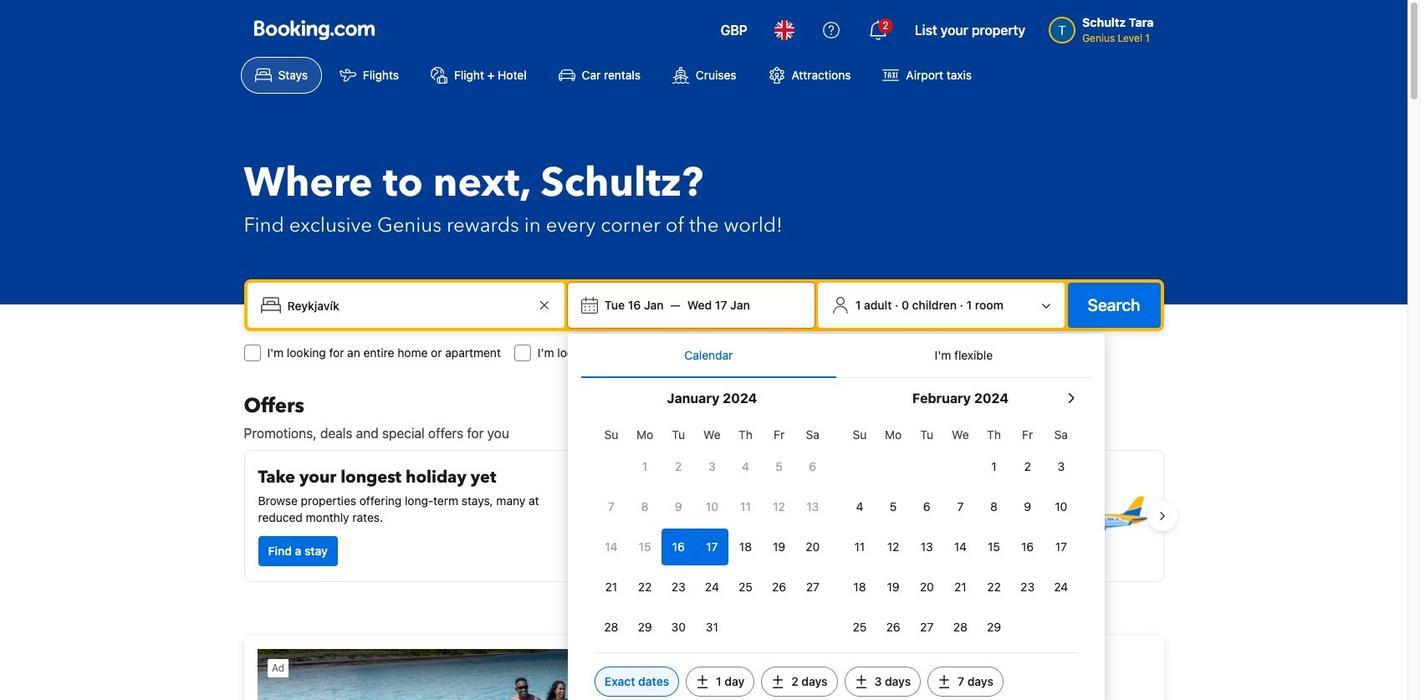 Task type: vqa. For each thing, say whether or not it's contained in the screenshot.
1.1 to the bottom
no



Task type: describe. For each thing, give the bounding box(es) containing it.
24 January 2024 checkbox
[[696, 569, 729, 606]]

6 January 2024 checkbox
[[796, 448, 830, 485]]

30 January 2024 checkbox
[[662, 609, 696, 646]]

20 January 2024 checkbox
[[796, 529, 830, 566]]

23 February 2024 checkbox
[[1011, 569, 1045, 606]]

Where are you going? field
[[281, 290, 535, 320]]

22 February 2024 checkbox
[[978, 569, 1011, 606]]

14 January 2024 checkbox
[[595, 529, 628, 566]]

19 January 2024 checkbox
[[763, 529, 796, 566]]

29 February 2024 checkbox
[[978, 609, 1011, 646]]

12 February 2024 checkbox
[[877, 529, 910, 566]]

2 February 2024 checkbox
[[1011, 448, 1045, 485]]

7 January 2024 checkbox
[[595, 489, 628, 525]]

4 January 2024 checkbox
[[729, 448, 763, 485]]

13 February 2024 checkbox
[[910, 529, 944, 566]]

26 February 2024 checkbox
[[877, 609, 910, 646]]

11 January 2024 checkbox
[[729, 489, 763, 525]]

2 cell from the left
[[696, 525, 729, 566]]

22 January 2024 checkbox
[[628, 569, 662, 606]]

17 January 2024 checkbox
[[696, 529, 729, 566]]

your account menu schultz tara genius level 1 element
[[1049, 8, 1161, 46]]

3 January 2024 checkbox
[[696, 448, 729, 485]]

27 February 2024 checkbox
[[910, 609, 944, 646]]

23 January 2024 checkbox
[[662, 569, 696, 606]]

21 January 2024 checkbox
[[595, 569, 628, 606]]

21 February 2024 checkbox
[[944, 569, 978, 606]]

1 cell from the left
[[662, 525, 696, 566]]

3 February 2024 checkbox
[[1045, 448, 1078, 485]]

take your longest holiday yet image
[[579, 464, 683, 568]]

1 February 2024 checkbox
[[978, 448, 1011, 485]]

28 February 2024 checkbox
[[944, 609, 978, 646]]



Task type: locate. For each thing, give the bounding box(es) containing it.
1 January 2024 checkbox
[[628, 448, 662, 485]]

27 January 2024 checkbox
[[796, 569, 830, 606]]

25 January 2024 checkbox
[[729, 569, 763, 606]]

1 grid from the left
[[595, 418, 830, 646]]

2 January 2024 checkbox
[[662, 448, 696, 485]]

19 February 2024 checkbox
[[877, 569, 910, 606]]

8 February 2024 checkbox
[[978, 489, 1011, 525]]

9 February 2024 checkbox
[[1011, 489, 1045, 525]]

18 January 2024 checkbox
[[729, 529, 763, 566]]

4 February 2024 checkbox
[[843, 489, 877, 525]]

14 February 2024 checkbox
[[944, 529, 978, 566]]

5 January 2024 checkbox
[[763, 448, 796, 485]]

25 February 2024 checkbox
[[843, 609, 877, 646]]

9 January 2024 checkbox
[[662, 489, 696, 525]]

29 January 2024 checkbox
[[628, 609, 662, 646]]

15 February 2024 checkbox
[[978, 529, 1011, 566]]

1 horizontal spatial grid
[[843, 418, 1078, 646]]

10 January 2024 checkbox
[[696, 489, 729, 525]]

12 January 2024 checkbox
[[763, 489, 796, 525]]

cell up 24 january 2024 checkbox
[[696, 525, 729, 566]]

5 February 2024 checkbox
[[877, 489, 910, 525]]

13 January 2024 checkbox
[[796, 489, 830, 525]]

16 February 2024 checkbox
[[1011, 529, 1045, 566]]

main content
[[231, 393, 1178, 700]]

24 February 2024 checkbox
[[1045, 569, 1078, 606]]

28 January 2024 checkbox
[[595, 609, 628, 646]]

region
[[231, 443, 1178, 589]]

0 horizontal spatial grid
[[595, 418, 830, 646]]

fly away to your dream holiday image
[[1046, 464, 1150, 568]]

10 February 2024 checkbox
[[1045, 489, 1078, 525]]

26 January 2024 checkbox
[[763, 569, 796, 606]]

11 February 2024 checkbox
[[843, 529, 877, 566]]

cell up 23 january 2024 checkbox
[[662, 525, 696, 566]]

15 January 2024 checkbox
[[628, 529, 662, 566]]

7 February 2024 checkbox
[[944, 489, 978, 525]]

18 February 2024 checkbox
[[843, 569, 877, 606]]

cell
[[662, 525, 696, 566], [696, 525, 729, 566]]

20 February 2024 checkbox
[[910, 569, 944, 606]]

booking.com image
[[254, 20, 374, 40]]

2 grid from the left
[[843, 418, 1078, 646]]

8 January 2024 checkbox
[[628, 489, 662, 525]]

16 January 2024 checkbox
[[662, 529, 696, 566]]

tab list
[[581, 334, 1092, 379]]

17 February 2024 checkbox
[[1045, 529, 1078, 566]]

6 February 2024 checkbox
[[910, 489, 944, 525]]

31 January 2024 checkbox
[[696, 609, 729, 646]]

grid
[[595, 418, 830, 646], [843, 418, 1078, 646]]



